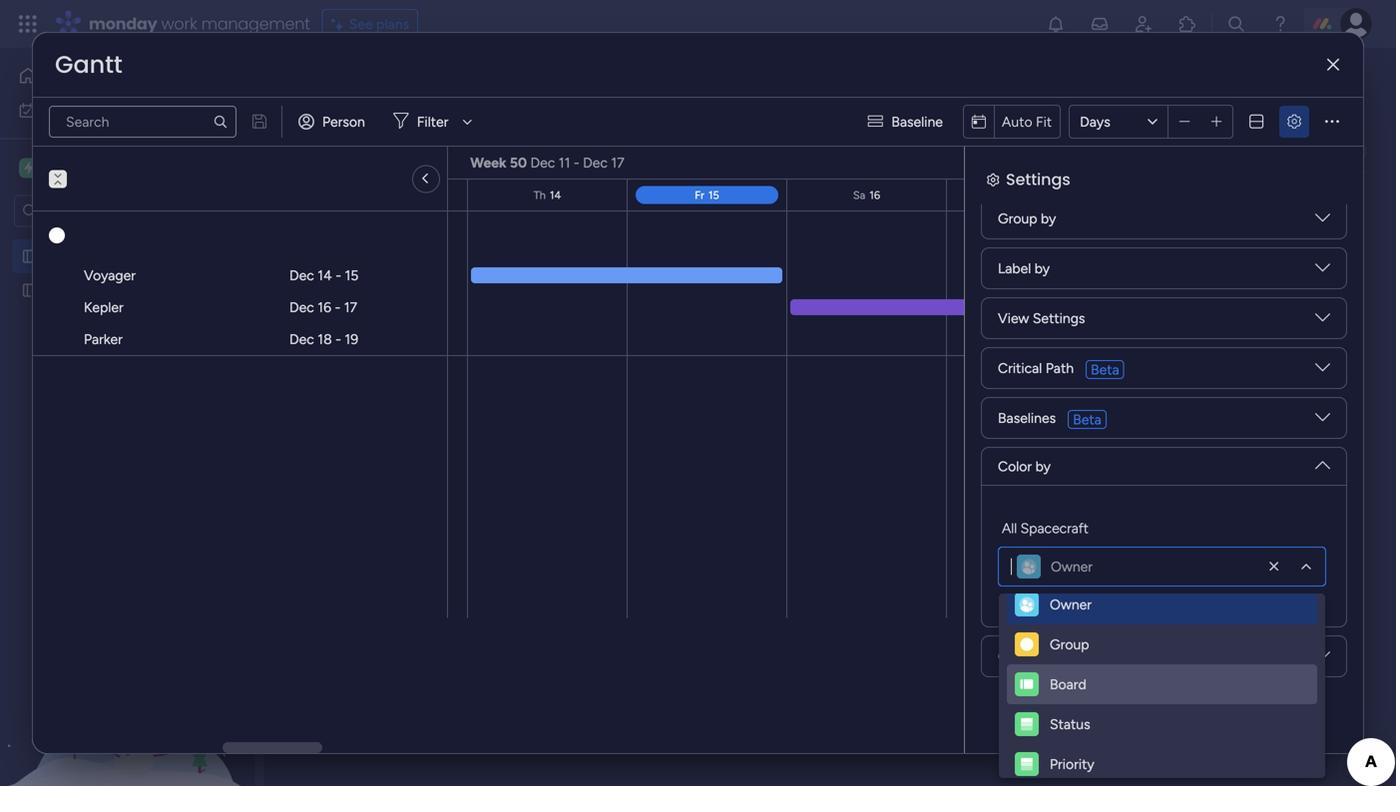 Task type: describe. For each thing, give the bounding box(es) containing it.
private board image
[[21, 281, 40, 300]]

project
[[343, 196, 388, 213]]

new project button
[[302, 189, 396, 221]]

add widget
[[475, 196, 548, 213]]

list box containing all spacecraft
[[0, 236, 255, 577]]

more dots image
[[1326, 115, 1340, 129]]

auto
[[1002, 113, 1033, 130]]

apps image
[[1178, 14, 1198, 34]]

2 of from the left
[[760, 107, 773, 124]]

dec right "11"
[[583, 154, 608, 171]]

main table
[[333, 143, 400, 160]]

dec for dec 18 - 19
[[290, 331, 314, 348]]

keep
[[691, 107, 721, 124]]

11
[[559, 154, 570, 171]]

dec 14 - 15
[[290, 267, 359, 284]]

week
[[470, 154, 507, 171]]

status
[[1050, 716, 1091, 733]]

dapulse x slim image
[[1328, 58, 1340, 72]]

sa
[[853, 189, 866, 202]]

dapulse dropdown down arrow image for color
[[1316, 450, 1331, 473]]

noah lott image
[[1341, 8, 1373, 40]]

all spacecraft heading
[[1002, 518, 1089, 539]]

dapulse dropdown down arrow image for group
[[1316, 211, 1331, 233]]

see more
[[910, 106, 970, 123]]

1 vertical spatial filter
[[786, 196, 817, 213]]

see more link
[[908, 105, 972, 125]]

th
[[534, 189, 546, 202]]

new board
[[47, 282, 116, 299]]

project
[[850, 107, 895, 124]]

plans
[[376, 15, 409, 32]]

auto fit button
[[994, 106, 1060, 138]]

fr 15
[[695, 189, 719, 202]]

3 dapulse dropdown down arrow image from the top
[[1316, 410, 1331, 433]]

search image
[[213, 114, 229, 130]]

choose groups
[[998, 648, 1094, 665]]

0 vertical spatial settings
[[1006, 168, 1071, 191]]

timelines
[[605, 107, 661, 124]]

calendar
[[496, 143, 551, 160]]

1 vertical spatial settings
[[1033, 310, 1086, 327]]

baseline
[[892, 113, 943, 130]]

dapulse dropdown down arrow image for choose groups
[[1316, 649, 1331, 671]]

label
[[998, 260, 1032, 277]]

new for new board
[[47, 282, 76, 299]]

monday
[[89, 12, 157, 35]]

view
[[998, 310, 1030, 327]]

type
[[384, 107, 413, 124]]

manage
[[305, 107, 355, 124]]

baseline button
[[860, 106, 955, 138]]

50
[[510, 154, 527, 171]]

table
[[367, 143, 400, 160]]

Search in workspace field
[[42, 200, 167, 223]]

by for group by
[[1041, 210, 1057, 227]]

calendar button
[[481, 136, 566, 168]]

color
[[998, 458, 1032, 475]]

dec 18 - 19
[[290, 331, 359, 348]]

0 horizontal spatial filter button
[[385, 106, 480, 138]]

spacecraft inside "list box"
[[66, 248, 135, 265]]

manage any type of project. assign owners, set timelines and keep track of where your project stands.
[[305, 107, 943, 124]]

days
[[1080, 113, 1111, 130]]

group for group by
[[998, 210, 1038, 227]]

path
[[1046, 360, 1074, 377]]

beta for baselines
[[1073, 411, 1102, 428]]

baselines
[[998, 410, 1056, 427]]

spacecraft for all spacecraft group on the right bottom of the page
[[1021, 520, 1089, 537]]

priority
[[1050, 756, 1095, 773]]

v2 today image
[[972, 115, 986, 129]]

gantt button
[[415, 136, 481, 168]]

v2 settings line image
[[1288, 115, 1302, 129]]

- for 17
[[335, 299, 341, 316]]

16 for sa
[[870, 189, 881, 202]]

all for the all spacecraft field
[[303, 67, 333, 100]]

1 horizontal spatial 17
[[611, 154, 625, 171]]

by for color by
[[1036, 458, 1051, 475]]

invite members image
[[1134, 14, 1154, 34]]

14 for th
[[550, 189, 561, 202]]

spacecraft for the all spacecraft field
[[339, 67, 470, 100]]

main
[[46, 159, 88, 178]]

owner inside all spacecraft group
[[1051, 559, 1093, 576]]

workspace selection element
[[19, 156, 91, 182]]

1 vertical spatial person
[[693, 196, 736, 213]]

autopilot image
[[1221, 138, 1238, 163]]

2 workspace image from the left
[[24, 157, 34, 179]]

monday work management
[[89, 12, 310, 35]]

new project
[[310, 196, 388, 213]]

see for see more
[[910, 106, 934, 123]]

track
[[725, 107, 756, 124]]

groups
[[1050, 648, 1094, 665]]

16 for dec
[[318, 299, 331, 316]]

0 horizontal spatial all
[[47, 248, 63, 265]]

help image
[[1271, 14, 1291, 34]]

gantt for gantt field
[[55, 48, 123, 81]]

19
[[345, 331, 359, 348]]

any
[[359, 107, 381, 124]]

add view image
[[578, 145, 587, 159]]

critical
[[998, 360, 1043, 377]]

parker
[[84, 331, 123, 348]]

select product image
[[18, 14, 38, 34]]

and
[[664, 107, 688, 124]]

main table button
[[302, 136, 415, 168]]

automate
[[1246, 143, 1309, 160]]

critical path
[[998, 360, 1074, 377]]

1 vertical spatial 15
[[345, 267, 359, 284]]

v2 collapse up image
[[49, 177, 67, 190]]

my
[[44, 102, 63, 119]]

18
[[318, 331, 332, 348]]

1 vertical spatial owner
[[1050, 596, 1092, 613]]

beta for critical path
[[1091, 361, 1120, 378]]

angle down image
[[406, 197, 415, 212]]



Task type: locate. For each thing, give the bounding box(es) containing it.
new left the project
[[310, 196, 340, 213]]

owner down all spacecraft heading
[[1051, 559, 1093, 576]]

dapulse dropdown down arrow image for view settings
[[1316, 310, 1331, 333]]

0 horizontal spatial filter
[[417, 113, 449, 130]]

dec for dec 14 - 15
[[290, 267, 314, 284]]

group
[[998, 210, 1038, 227], [1050, 636, 1090, 653]]

all down 'color'
[[1002, 520, 1017, 537]]

17 right add view image
[[611, 154, 625, 171]]

all right public board icon
[[47, 248, 63, 265]]

0 vertical spatial work
[[161, 12, 197, 35]]

14 for dec
[[318, 267, 332, 284]]

0 horizontal spatial 15
[[345, 267, 359, 284]]

0 vertical spatial 15
[[709, 189, 719, 202]]

1 horizontal spatial 14
[[550, 189, 561, 202]]

0 vertical spatial beta
[[1091, 361, 1120, 378]]

spacecraft up voyager on the top left of the page
[[66, 248, 135, 265]]

Filter dashboard by text search field
[[49, 106, 237, 138]]

0 horizontal spatial new
[[47, 282, 76, 299]]

settings right view at the top of the page
[[1033, 310, 1086, 327]]

all inside heading
[[1002, 520, 1017, 537]]

1 vertical spatial see
[[910, 106, 934, 123]]

all spacecraft for the all spacecraft field
[[303, 67, 470, 100]]

group up label
[[998, 210, 1038, 227]]

1 horizontal spatial work
[[161, 12, 197, 35]]

- left 19
[[336, 331, 341, 348]]

1 vertical spatial work
[[67, 102, 97, 119]]

add widget button
[[438, 189, 557, 221]]

group by
[[998, 210, 1057, 227]]

0 horizontal spatial 17
[[344, 299, 357, 316]]

- for 15
[[336, 267, 341, 284]]

arrow down image for right filter 'popup button'
[[824, 193, 848, 217]]

1 horizontal spatial spacecraft
[[339, 67, 470, 100]]

filter
[[417, 113, 449, 130], [786, 196, 817, 213]]

sa 16
[[853, 189, 881, 202]]

1 horizontal spatial of
[[760, 107, 773, 124]]

settings
[[1006, 168, 1071, 191], [1033, 310, 1086, 327]]

0 vertical spatial see
[[349, 15, 373, 32]]

2 vertical spatial all
[[1002, 520, 1017, 537]]

1 horizontal spatial group
[[1050, 636, 1090, 653]]

0 horizontal spatial of
[[416, 107, 429, 124]]

main button
[[14, 151, 199, 185]]

spacecraft
[[339, 67, 470, 100], [66, 248, 135, 265], [1021, 520, 1089, 537]]

0 vertical spatial 17
[[611, 154, 625, 171]]

2 horizontal spatial all spacecraft
[[1002, 520, 1089, 537]]

- up dec 16 - 17
[[336, 267, 341, 284]]

15 right fr
[[709, 189, 719, 202]]

fit
[[1036, 113, 1052, 130]]

0 vertical spatial board
[[80, 282, 116, 299]]

board inside "list box"
[[80, 282, 116, 299]]

integrate
[[1046, 143, 1103, 160]]

v2 split view image
[[1250, 115, 1264, 129]]

16 up 18
[[318, 299, 331, 316]]

17
[[611, 154, 625, 171], [344, 299, 357, 316]]

4 dapulse dropdown down arrow image from the top
[[1316, 450, 1331, 473]]

1 vertical spatial group
[[1050, 636, 1090, 653]]

1 vertical spatial 17
[[344, 299, 357, 316]]

0 vertical spatial 16
[[870, 189, 881, 202]]

spacecraft inside heading
[[1021, 520, 1089, 537]]

1 vertical spatial arrow down image
[[824, 193, 848, 217]]

1 vertical spatial 14
[[318, 267, 332, 284]]

1 vertical spatial all spacecraft
[[47, 248, 135, 265]]

label by
[[998, 260, 1050, 277]]

0 horizontal spatial gantt
[[55, 48, 123, 81]]

new for new project
[[310, 196, 340, 213]]

0 horizontal spatial see
[[349, 15, 373, 32]]

1 vertical spatial board
[[1050, 676, 1087, 693]]

dec up dec 18 - 19
[[290, 299, 314, 316]]

0 horizontal spatial arrow down image
[[456, 110, 480, 134]]

person
[[322, 113, 365, 130], [693, 196, 736, 213]]

by right 'color'
[[1036, 458, 1051, 475]]

dec 16 - 17
[[290, 299, 357, 316]]

Gantt field
[[50, 48, 128, 81]]

arrow down image for filter 'popup button' to the left
[[456, 110, 480, 134]]

beta right path
[[1091, 361, 1120, 378]]

by right label
[[1035, 260, 1050, 277]]

choose
[[998, 648, 1047, 665]]

arrow down image up 'gantt' button
[[456, 110, 480, 134]]

all spacecraft inside "list box"
[[47, 248, 135, 265]]

1 horizontal spatial gantt
[[430, 143, 466, 160]]

new inside button
[[310, 196, 340, 213]]

0 horizontal spatial person
[[322, 113, 365, 130]]

dapulse integrations image
[[1023, 144, 1038, 159]]

owners,
[[530, 107, 578, 124]]

spacecraft down color by
[[1021, 520, 1089, 537]]

group for group
[[1050, 636, 1090, 653]]

0 vertical spatial arrow down image
[[456, 110, 480, 134]]

2 horizontal spatial all
[[1002, 520, 1017, 537]]

1 vertical spatial 16
[[318, 299, 331, 316]]

arrow down image left sa
[[824, 193, 848, 217]]

arrow down image
[[456, 110, 480, 134], [824, 193, 848, 217]]

0 vertical spatial 14
[[550, 189, 561, 202]]

view settings
[[998, 310, 1086, 327]]

1 horizontal spatial new
[[310, 196, 340, 213]]

angle right image
[[424, 170, 428, 188]]

board up parker
[[80, 282, 116, 299]]

dapulse dropdown down arrow image for critical path
[[1316, 360, 1331, 383]]

add
[[475, 196, 501, 213]]

work
[[161, 12, 197, 35], [67, 102, 97, 119]]

14
[[550, 189, 561, 202], [318, 267, 332, 284]]

filter button left sa
[[754, 189, 848, 221]]

1 workspace image from the left
[[19, 157, 39, 179]]

0 horizontal spatial work
[[67, 102, 97, 119]]

your
[[818, 107, 846, 124]]

1 horizontal spatial all spacecraft
[[303, 67, 470, 100]]

th 14
[[534, 189, 561, 202]]

person button right search field
[[661, 189, 748, 221]]

Search field
[[590, 191, 650, 219]]

see inside button
[[349, 15, 373, 32]]

14 right th
[[550, 189, 561, 202]]

gantt
[[55, 48, 123, 81], [430, 143, 466, 160]]

dec up dec 16 - 17
[[290, 267, 314, 284]]

owner
[[1051, 559, 1093, 576], [1050, 596, 1092, 613]]

0 horizontal spatial 14
[[318, 267, 332, 284]]

1 horizontal spatial 15
[[709, 189, 719, 202]]

by
[[1041, 210, 1057, 227], [1035, 260, 1050, 277], [1036, 458, 1051, 475]]

dapulse dropdown down arrow image for label
[[1316, 261, 1331, 283]]

of
[[416, 107, 429, 124], [760, 107, 773, 124]]

1 vertical spatial beta
[[1073, 411, 1102, 428]]

- down dec 14 - 15 at left
[[335, 299, 341, 316]]

v2 plus image
[[1212, 115, 1222, 129]]

my work
[[44, 102, 97, 119]]

board down the groups
[[1050, 676, 1087, 693]]

set
[[582, 107, 601, 124]]

all up manage
[[303, 67, 333, 100]]

0 vertical spatial new
[[310, 196, 340, 213]]

see for see plans
[[349, 15, 373, 32]]

dec
[[531, 154, 555, 171], [583, 154, 608, 171], [290, 267, 314, 284], [290, 299, 314, 316], [290, 331, 314, 348]]

1 vertical spatial by
[[1035, 260, 1050, 277]]

0 vertical spatial filter
[[417, 113, 449, 130]]

gantt inside button
[[430, 143, 466, 160]]

2 dapulse dropdown down arrow image from the top
[[1316, 360, 1331, 383]]

collapse board header image
[[1346, 144, 1362, 160]]

auto fit
[[1002, 113, 1052, 130]]

public board image
[[21, 247, 40, 266]]

2 vertical spatial dapulse dropdown down arrow image
[[1316, 649, 1331, 671]]

17 up 19
[[344, 299, 357, 316]]

by up label by
[[1041, 210, 1057, 227]]

2 dapulse dropdown down arrow image from the top
[[1316, 261, 1331, 283]]

all spacecraft down color by
[[1002, 520, 1089, 537]]

gantt up my work
[[55, 48, 123, 81]]

owner up the groups
[[1050, 596, 1092, 613]]

person button
[[290, 106, 377, 138], [661, 189, 748, 221]]

of right track
[[760, 107, 773, 124]]

voyager
[[84, 267, 136, 284]]

by for label by
[[1035, 260, 1050, 277]]

14 up dec 16 - 17
[[318, 267, 332, 284]]

- for 19
[[336, 331, 341, 348]]

dec for dec 16 - 17
[[290, 299, 314, 316]]

16
[[870, 189, 881, 202], [318, 299, 331, 316]]

more
[[938, 106, 970, 123]]

1 horizontal spatial all
[[303, 67, 333, 100]]

0 horizontal spatial person button
[[290, 106, 377, 138]]

widget
[[504, 196, 548, 213]]

work inside button
[[67, 102, 97, 119]]

1 vertical spatial spacecraft
[[66, 248, 135, 265]]

filter up 'gantt' button
[[417, 113, 449, 130]]

list box
[[0, 236, 255, 577]]

1 vertical spatial filter button
[[754, 189, 848, 221]]

workspace image
[[19, 157, 39, 179], [24, 157, 34, 179]]

beta down path
[[1073, 411, 1102, 428]]

1 vertical spatial dapulse dropdown down arrow image
[[1316, 360, 1331, 383]]

dec left "11"
[[531, 154, 555, 171]]

group right the choose
[[1050, 636, 1090, 653]]

inbox image
[[1090, 14, 1110, 34]]

0 vertical spatial gantt
[[55, 48, 123, 81]]

0 horizontal spatial all spacecraft
[[47, 248, 135, 265]]

1 horizontal spatial person
[[693, 196, 736, 213]]

gantt down project.
[[430, 143, 466, 160]]

color by
[[998, 458, 1051, 475]]

filter left sa
[[786, 196, 817, 213]]

3 dapulse dropdown down arrow image from the top
[[1316, 649, 1331, 671]]

settings down dapulse integrations icon
[[1006, 168, 1071, 191]]

home button
[[12, 60, 215, 92]]

gantt for 'gantt' button
[[430, 143, 466, 160]]

option
[[0, 239, 255, 243]]

- right "11"
[[574, 154, 580, 171]]

0 vertical spatial all
[[303, 67, 333, 100]]

v2 collapse down image
[[49, 163, 67, 176]]

search everything image
[[1227, 14, 1247, 34]]

board activity image
[[1187, 72, 1211, 96]]

my work button
[[12, 94, 215, 126]]

1 dapulse dropdown down arrow image from the top
[[1316, 211, 1331, 233]]

1 horizontal spatial person button
[[661, 189, 748, 221]]

1 horizontal spatial filter button
[[754, 189, 848, 221]]

notifications image
[[1046, 14, 1066, 34]]

kepler
[[84, 299, 124, 316]]

1 vertical spatial gantt
[[430, 143, 466, 160]]

spacecraft up type
[[339, 67, 470, 100]]

None search field
[[49, 106, 237, 138]]

16 right sa
[[870, 189, 881, 202]]

stands.
[[898, 107, 943, 124]]

lottie animation image
[[0, 585, 255, 787]]

v2 minus image
[[1180, 115, 1190, 129]]

v2 search image
[[576, 194, 590, 216]]

all for all spacecraft group on the right bottom of the page
[[1002, 520, 1017, 537]]

0 horizontal spatial 16
[[318, 299, 331, 316]]

new right private board icon
[[47, 282, 76, 299]]

person button up main
[[290, 106, 377, 138]]

all spacecraft for all spacecraft group on the right bottom of the page
[[1002, 520, 1089, 537]]

0 horizontal spatial group
[[998, 210, 1038, 227]]

week 50 dec 11 - dec 17
[[470, 154, 625, 171]]

0 vertical spatial by
[[1041, 210, 1057, 227]]

1 horizontal spatial see
[[910, 106, 934, 123]]

0 vertical spatial spacecraft
[[339, 67, 470, 100]]

filter button
[[385, 106, 480, 138], [754, 189, 848, 221]]

person down 'keep'
[[693, 196, 736, 213]]

1 horizontal spatial 16
[[870, 189, 881, 202]]

work right monday
[[161, 12, 197, 35]]

1 vertical spatial new
[[47, 282, 76, 299]]

1 dapulse dropdown down arrow image from the top
[[1316, 310, 1331, 333]]

management
[[201, 12, 310, 35]]

All Spacecraft field
[[298, 67, 475, 100]]

2 horizontal spatial spacecraft
[[1021, 520, 1089, 537]]

fr
[[695, 189, 705, 202]]

where
[[776, 107, 815, 124]]

0 horizontal spatial spacecraft
[[66, 248, 135, 265]]

0 horizontal spatial board
[[80, 282, 116, 299]]

0 vertical spatial person
[[322, 113, 365, 130]]

all spacecraft inside group
[[1002, 520, 1089, 537]]

lottie animation element
[[0, 585, 255, 787]]

1 vertical spatial all
[[47, 248, 63, 265]]

all spacecraft up voyager on the top left of the page
[[47, 248, 135, 265]]

see plans button
[[322, 9, 418, 39]]

2 vertical spatial all spacecraft
[[1002, 520, 1089, 537]]

0 vertical spatial person button
[[290, 106, 377, 138]]

0 vertical spatial group
[[998, 210, 1038, 227]]

work for monday
[[161, 12, 197, 35]]

1 vertical spatial person button
[[661, 189, 748, 221]]

1 horizontal spatial filter
[[786, 196, 817, 213]]

filter button up table
[[385, 106, 480, 138]]

new
[[310, 196, 340, 213], [47, 282, 76, 299]]

dec left 18
[[290, 331, 314, 348]]

2 vertical spatial spacecraft
[[1021, 520, 1089, 537]]

0 vertical spatial dapulse dropdown down arrow image
[[1316, 310, 1331, 333]]

1 horizontal spatial board
[[1050, 676, 1087, 693]]

mo
[[54, 189, 70, 202]]

of right type
[[416, 107, 429, 124]]

beta
[[1091, 361, 1120, 378], [1073, 411, 1102, 428]]

0 vertical spatial owner
[[1051, 559, 1093, 576]]

1 of from the left
[[416, 107, 429, 124]]

person up main
[[322, 113, 365, 130]]

dapulse dropdown down arrow image
[[1316, 310, 1331, 333], [1316, 360, 1331, 383], [1316, 649, 1331, 671]]

see
[[349, 15, 373, 32], [910, 106, 934, 123]]

2 vertical spatial by
[[1036, 458, 1051, 475]]

dapulse dropdown down arrow image
[[1316, 211, 1331, 233], [1316, 261, 1331, 283], [1316, 410, 1331, 433], [1316, 450, 1331, 473]]

see plans
[[349, 15, 409, 32]]

15
[[709, 189, 719, 202], [345, 267, 359, 284]]

project.
[[433, 107, 481, 124]]

all spacecraft group
[[998, 518, 1327, 587]]

15 up dec 16 - 17
[[345, 267, 359, 284]]

home
[[46, 67, 84, 84]]

0 vertical spatial filter button
[[385, 106, 480, 138]]

work right my
[[67, 102, 97, 119]]

work for my
[[67, 102, 97, 119]]

-
[[574, 154, 580, 171], [336, 267, 341, 284], [335, 299, 341, 316], [336, 331, 341, 348]]

main
[[333, 143, 363, 160]]

1 horizontal spatial arrow down image
[[824, 193, 848, 217]]

0 vertical spatial all spacecraft
[[303, 67, 470, 100]]

all spacecraft up type
[[303, 67, 470, 100]]

assign
[[485, 107, 526, 124]]



Task type: vqa. For each thing, say whether or not it's contained in the screenshot.
First Client inside the list box
no



